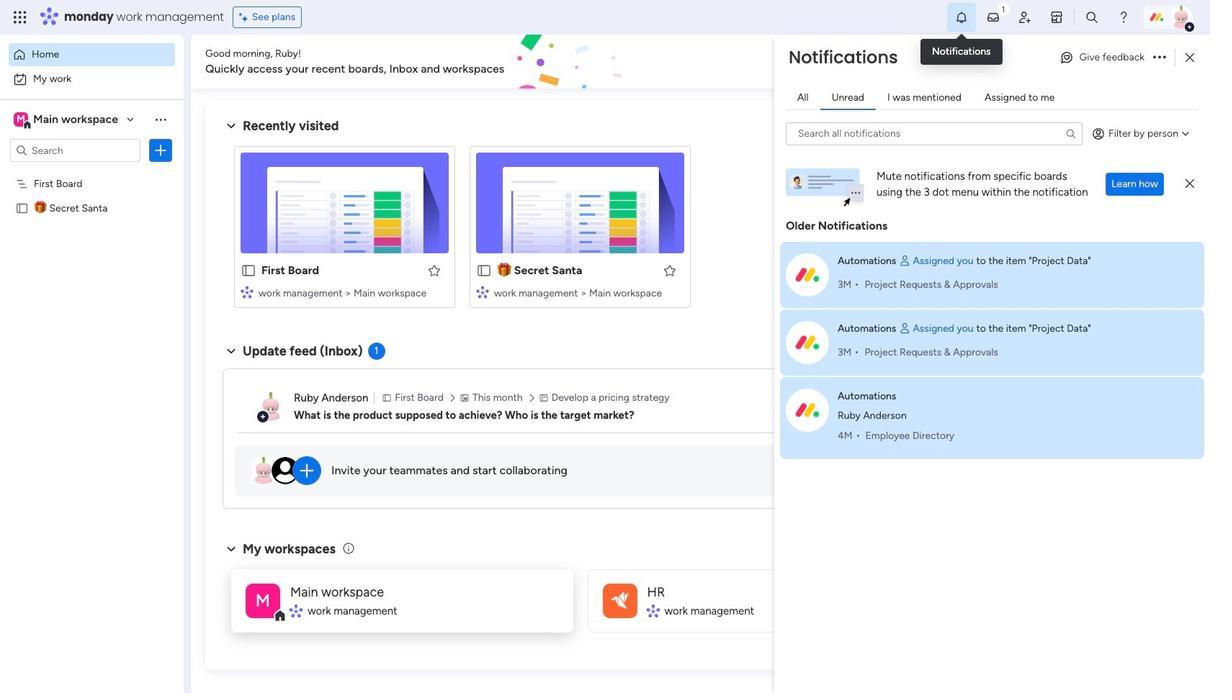 Task type: describe. For each thing, give the bounding box(es) containing it.
select product image
[[13, 10, 27, 24]]

templates image image
[[986, 109, 1176, 208]]

v2 bolt switch image
[[1097, 54, 1105, 70]]

add to favorites image
[[427, 263, 442, 278]]

give feedback image
[[1059, 50, 1074, 65]]

1 horizontal spatial component image
[[291, 605, 303, 618]]

2 vertical spatial option
[[0, 170, 184, 173]]

public board image
[[15, 201, 29, 215]]

help center element
[[973, 413, 1189, 471]]

1 automations image from the top
[[786, 253, 829, 296]]

1 vertical spatial option
[[9, 68, 175, 91]]

1 image
[[997, 1, 1010, 17]]

search everything image
[[1085, 10, 1099, 24]]

quick search results list box
[[223, 135, 938, 326]]

close recently visited image
[[223, 117, 240, 135]]



Task type: vqa. For each thing, say whether or not it's contained in the screenshot.
third Automations IMAGE from the top of the page
yes



Task type: locate. For each thing, give the bounding box(es) containing it.
workspace selection element
[[14, 111, 120, 130]]

1 vertical spatial component image
[[291, 605, 303, 618]]

list box
[[0, 168, 184, 415]]

1 vertical spatial automations image
[[786, 321, 829, 364]]

option
[[9, 43, 175, 66], [9, 68, 175, 91], [0, 170, 184, 173]]

ruby anderson image
[[256, 393, 285, 421]]

0 horizontal spatial options image
[[153, 143, 168, 158]]

options image down workspace options image
[[153, 143, 168, 158]]

add to favorites image
[[663, 263, 677, 278]]

update feed image
[[986, 10, 1001, 24]]

1 element
[[368, 343, 385, 360]]

0 vertical spatial automations image
[[786, 253, 829, 296]]

2 public board image from the left
[[476, 263, 492, 279]]

0 horizontal spatial public board image
[[241, 263, 256, 279]]

1 public board image from the left
[[241, 263, 256, 279]]

v2 user feedback image
[[984, 53, 995, 70]]

0 horizontal spatial component image
[[241, 286, 254, 299]]

None search field
[[786, 122, 1083, 145]]

automations image
[[786, 253, 829, 296], [786, 321, 829, 364], [786, 389, 829, 432]]

workspace image
[[14, 112, 28, 128], [246, 584, 281, 619], [603, 584, 637, 619], [611, 588, 629, 614]]

monday marketplace image
[[1050, 10, 1064, 24]]

close my workspaces image
[[223, 541, 240, 558]]

public board image
[[241, 263, 256, 279], [476, 263, 492, 279]]

help image
[[1117, 10, 1131, 24]]

public board image for add to favorites image
[[241, 263, 256, 279]]

1 vertical spatial options image
[[153, 143, 168, 158]]

dialog
[[774, 35, 1210, 694]]

notifications image
[[955, 10, 969, 24]]

1 horizontal spatial public board image
[[476, 263, 492, 279]]

component image
[[241, 286, 254, 299], [291, 605, 303, 618]]

see plans image
[[239, 9, 252, 25]]

2 automations image from the top
[[786, 321, 829, 364]]

Search all notifications search field
[[786, 122, 1083, 145]]

1 horizontal spatial options image
[[1153, 53, 1166, 62]]

options image
[[1153, 53, 1166, 62], [153, 143, 168, 158]]

search image
[[1066, 128, 1077, 139]]

0 vertical spatial option
[[9, 43, 175, 66]]

workspace options image
[[153, 112, 168, 127]]

invite members image
[[1018, 10, 1032, 24]]

3 automations image from the top
[[786, 389, 829, 432]]

public board image for add to favorites icon
[[476, 263, 492, 279]]

2 vertical spatial automations image
[[786, 389, 829, 432]]

getting started element
[[973, 344, 1189, 402]]

options image right v2 bolt switch icon
[[1153, 53, 1166, 62]]

0 vertical spatial component image
[[241, 286, 254, 299]]

ruby anderson image
[[1170, 6, 1193, 29]]

Search in workspace field
[[30, 142, 120, 159]]

close update feed (inbox) image
[[223, 343, 240, 360]]

0 vertical spatial options image
[[1153, 53, 1166, 62]]



